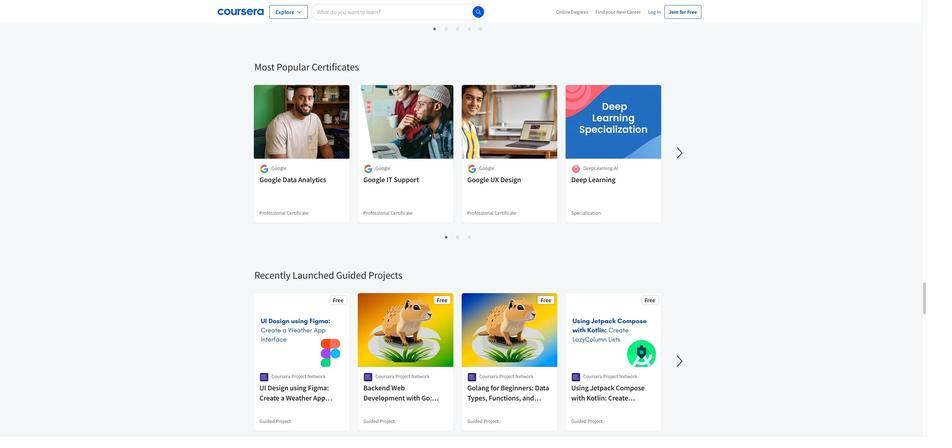 Task type: locate. For each thing, give the bounding box(es) containing it.
2 slides group from the top
[[251, 84, 927, 229]]

deeplearning.ai image
[[571, 165, 580, 174]]

coursera project network image
[[363, 373, 373, 382], [467, 373, 476, 382]]

0 horizontal spatial coursera project network image
[[363, 373, 373, 382]]

1 slides group from the top
[[251, 0, 927, 21]]

1 next slide image from the top
[[671, 145, 688, 162]]

coursera image
[[217, 6, 263, 18]]

2 vertical spatial slides group
[[251, 293, 927, 438]]

None search field
[[311, 4, 487, 20]]

0 vertical spatial slides group
[[251, 0, 927, 21]]

2 coursera project network image from the left
[[467, 373, 476, 382]]

recently launched guided projects carousel element
[[251, 247, 927, 438]]

1 horizontal spatial google image
[[467, 165, 476, 174]]

coursera project network image
[[260, 373, 269, 382], [571, 373, 580, 382]]

1 vertical spatial slides group
[[251, 84, 927, 229]]

2 list from the top
[[254, 233, 662, 242]]

2 next slide image from the top
[[671, 353, 688, 371]]

0 horizontal spatial google image
[[260, 165, 269, 174]]

0 vertical spatial list
[[254, 24, 662, 33]]

2 coursera project network image from the left
[[571, 373, 580, 382]]

1 vertical spatial next slide image
[[671, 353, 688, 371]]

1 vertical spatial list
[[254, 233, 662, 242]]

0 vertical spatial next slide image
[[671, 145, 688, 162]]

next slide image
[[671, 145, 688, 162], [671, 353, 688, 371]]

1 coursera project network image from the left
[[363, 373, 373, 382]]

1 horizontal spatial coursera project network image
[[467, 373, 476, 382]]

1 google image from the left
[[260, 165, 269, 174]]

3 slides group from the top
[[251, 293, 927, 438]]

google image
[[260, 165, 269, 174], [467, 165, 476, 174]]

1 coursera project network image from the left
[[260, 373, 269, 382]]

1 horizontal spatial coursera project network image
[[571, 373, 580, 382]]

1 list from the top
[[254, 24, 662, 33]]

2 google image from the left
[[467, 165, 476, 174]]

0 horizontal spatial coursera project network image
[[260, 373, 269, 382]]

most popular certificates carousel element
[[251, 39, 927, 247]]

slides group
[[251, 0, 927, 21], [251, 84, 927, 229], [251, 293, 927, 438]]

list
[[254, 24, 662, 33], [254, 233, 662, 242]]

next slide image for 'most popular certificates carousel' element
[[671, 145, 688, 162]]



Task type: vqa. For each thing, say whether or not it's contained in the screenshot.
Project's 'median'
no



Task type: describe. For each thing, give the bounding box(es) containing it.
next slide image for recently launched guided projects carousel element
[[671, 353, 688, 371]]

slides group for next slide image corresponding to 'most popular certificates carousel' element
[[251, 84, 927, 229]]

list inside 'most popular certificates carousel' element
[[254, 233, 662, 242]]

What do you want to learn? text field
[[311, 4, 487, 20]]

google image
[[363, 165, 373, 174]]

slides group for next slide image associated with recently launched guided projects carousel element
[[251, 293, 927, 438]]



